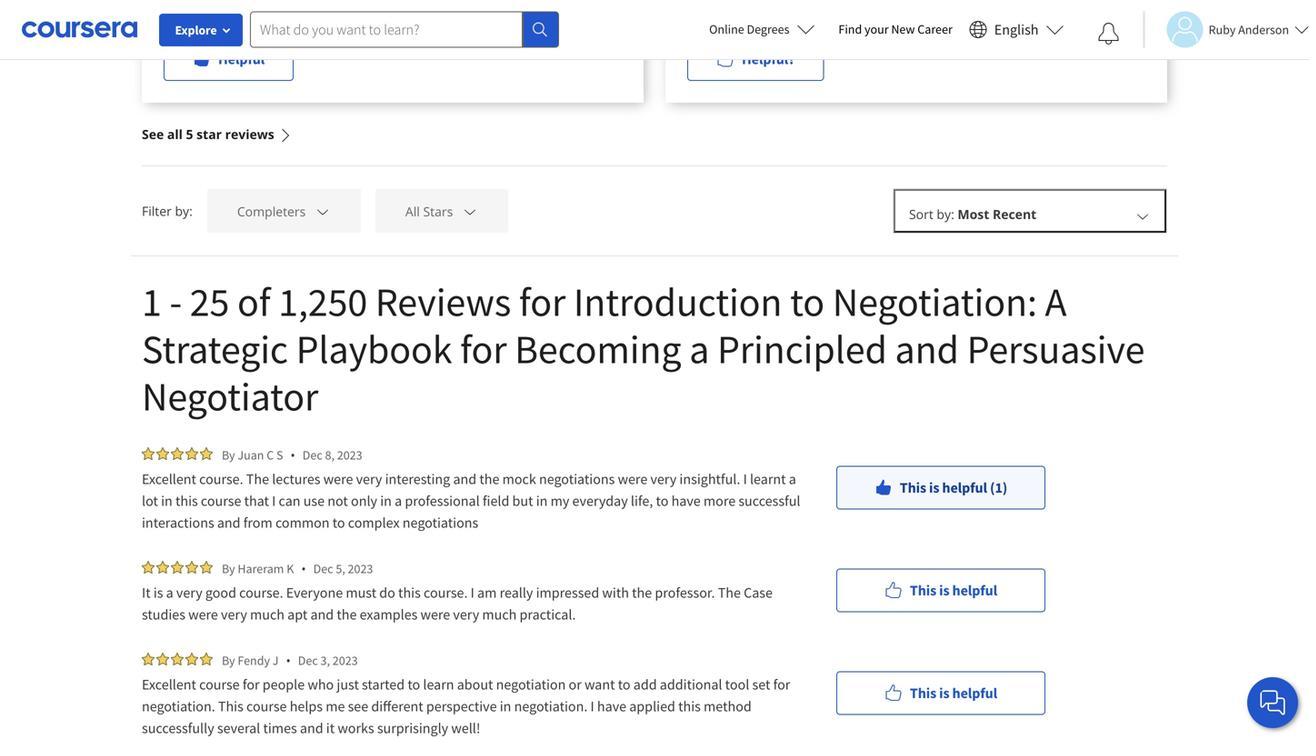 Task type: vqa. For each thing, say whether or not it's contained in the screenshot.
Enjoy
no



Task type: describe. For each thing, give the bounding box(es) containing it.
anderson
[[1239, 21, 1290, 38]]

1 horizontal spatial negotiations
[[539, 470, 615, 488]]

8,
[[325, 447, 335, 463]]

reviews
[[225, 126, 274, 143]]

common
[[276, 514, 330, 532]]

in left my
[[536, 492, 548, 510]]

filter
[[142, 202, 172, 220]]

all
[[167, 126, 183, 143]]

course. down hareram
[[239, 584, 283, 602]]

helps
[[290, 698, 323, 716]]

applied
[[630, 698, 676, 716]]

principled
[[718, 324, 888, 374]]

works
[[338, 719, 374, 738]]

this is helpful for excellent course for people who just started to learn about negotiation or want to add additional tool set for negotiation. this course helps me see different perspective in negotiation. i have applied this method successfully several times and it works surprisingly well!
[[910, 684, 998, 703]]

by juan c s • dec 8, 2023
[[222, 447, 363, 464]]

1
[[142, 277, 162, 327]]

the inside it is a very good course. everyone must do this course. i am really impressed with the professor. the case studies were very much apt and the examples were very much practical.
[[718, 584, 741, 602]]

excellent course for people who just started to learn about negotiation or want to add additional tool set for negotiation. this course helps me see different perspective in negotiation. i have applied this method successfully several times and it works surprisingly well!
[[142, 676, 794, 738]]

is inside it is a very good course. everyone must do this course. i am really impressed with the professor. the case studies were very much apt and the examples were very much practical.
[[154, 584, 163, 602]]

excellent for this
[[142, 470, 196, 488]]

k
[[287, 561, 294, 577]]

this is helpful button for excellent course for people who just started to learn about negotiation or want to add additional tool set for negotiation. this course helps me see different perspective in negotiation. i have applied this method successfully several times and it works surprisingly well!
[[837, 672, 1046, 715]]

this is helpful (1) button
[[837, 466, 1046, 510]]

25
[[190, 277, 229, 327]]

to inside "1 - 25 of 1,250 reviews for introduction to negotiation: a strategic playbook for becoming a principled and persuasive negotiator"
[[791, 277, 825, 327]]

show notifications image
[[1098, 23, 1120, 45]]

course. left am
[[424, 584, 468, 602]]

very up 'only'
[[356, 470, 382, 488]]

introduction
[[574, 277, 783, 327]]

were right examples
[[421, 606, 450, 624]]

additional
[[660, 676, 723, 694]]

your
[[865, 21, 889, 37]]

1 much from the left
[[250, 606, 285, 624]]

it is a very good course. everyone must do this course. i am really impressed with the professor. the case studies were very much apt and the examples were very much practical.
[[142, 584, 776, 624]]

must
[[346, 584, 377, 602]]

the inside excellent course. the lectures were very interesting and the mock negotiations were very insightful. i learnt a lot in this course that i can use not only in a professional field but in my everyday life, to have more successful interactions and from common to complex negotiations
[[246, 470, 269, 488]]

is for this is helpful button related to it is a very good course. everyone must do this course. i am really impressed with the professor. the case studies were very much apt and the examples were very much practical.
[[940, 582, 950, 600]]

• for course.
[[301, 560, 306, 578]]

helpful button
[[164, 37, 294, 81]]

have inside the excellent course for people who just started to learn about negotiation or want to add additional tool set for negotiation. this course helps me see different perspective in negotiation. i have applied this method successfully several times and it works surprisingly well!
[[598, 698, 627, 716]]

started
[[362, 676, 405, 694]]

successful
[[739, 492, 801, 510]]

degrees
[[747, 21, 790, 37]]

very down am
[[453, 606, 480, 624]]

by: for sort
[[937, 206, 955, 223]]

persuasive
[[967, 324, 1146, 374]]

helpful for it is a very good course. everyone must do this course. i am really impressed with the professor. the case studies were very much apt and the examples were very much practical.
[[953, 582, 998, 600]]

have inside excellent course. the lectures were very interesting and the mock negotiations were very insightful. i learnt a lot in this course that i can use not only in a professional field but in my everyday life, to have more successful interactions and from common to complex negotiations
[[672, 492, 701, 510]]

see
[[142, 126, 164, 143]]

can
[[279, 492, 301, 510]]

this inside excellent course. the lectures were very interesting and the mock negotiations were very insightful. i learnt a lot in this course that i can use not only in a professional field but in my everyday life, to have more successful interactions and from common to complex negotiations
[[176, 492, 198, 510]]

this inside the excellent course for people who just started to learn about negotiation or want to add additional tool set for negotiation. this course helps me see different perspective in negotiation. i have applied this method successfully several times and it works surprisingly well!
[[218, 698, 244, 716]]

find your new career link
[[830, 18, 962, 41]]

j
[[273, 653, 279, 669]]

by for for
[[222, 653, 235, 669]]

reviews
[[375, 277, 511, 327]]

star
[[197, 126, 222, 143]]

-
[[170, 277, 182, 327]]

strategic
[[142, 324, 288, 374]]

2023 for everyone
[[348, 561, 373, 577]]

use
[[304, 492, 325, 510]]

5,
[[336, 561, 345, 577]]

in right 'only'
[[380, 492, 392, 510]]

ruby
[[1209, 21, 1236, 38]]

and inside "1 - 25 of 1,250 reviews for introduction to negotiation: a strategic playbook for becoming a principled and persuasive negotiator"
[[896, 324, 960, 374]]

impressed
[[536, 584, 600, 602]]

find
[[839, 21, 863, 37]]

career
[[918, 21, 953, 37]]

surprisingly
[[377, 719, 449, 738]]

What do you want to learn? text field
[[250, 11, 523, 48]]

but
[[513, 492, 533, 510]]

a inside it is a very good course. everyone must do this course. i am really impressed with the professor. the case studies were very much apt and the examples were very much practical.
[[166, 584, 173, 602]]

method
[[704, 698, 752, 716]]

professor.
[[655, 584, 715, 602]]

with
[[603, 584, 629, 602]]

people
[[263, 676, 305, 694]]

online degrees button
[[695, 9, 830, 49]]

this is helpful button for it is a very good course. everyone must do this course. i am really impressed with the professor. the case studies were very much apt and the examples were very much practical.
[[837, 569, 1046, 613]]

by hareram k • dec 5, 2023
[[222, 560, 373, 578]]

1 - 25 of 1,250 reviews for introduction to negotiation: a strategic playbook for becoming a principled and persuasive negotiator
[[142, 277, 1146, 422]]

a inside "1 - 25 of 1,250 reviews for introduction to negotiation: a strategic playbook for becoming a principled and persuasive negotiator"
[[690, 324, 710, 374]]

3,
[[321, 653, 330, 669]]

i left can
[[272, 492, 276, 510]]

it
[[142, 584, 151, 602]]

this is helpful (1)
[[900, 479, 1008, 497]]

helpful
[[218, 50, 265, 68]]

times
[[263, 719, 297, 738]]

from
[[244, 514, 273, 532]]

about
[[457, 676, 493, 694]]

chevron down image for all stars
[[462, 203, 478, 220]]

by: for filter
[[175, 202, 193, 220]]

course. inside excellent course. the lectures were very interesting and the mock negotiations were very insightful. i learnt a lot in this course that i can use not only in a professional field but in my everyday life, to have more successful interactions and from common to complex negotiations
[[199, 470, 243, 488]]

find your new career
[[839, 21, 953, 37]]

field
[[483, 492, 510, 510]]

it
[[326, 719, 335, 738]]

well!
[[451, 719, 481, 738]]

i inside it is a very good course. everyone must do this course. i am really impressed with the professor. the case studies were very much apt and the examples were very much practical.
[[471, 584, 475, 602]]

is for excellent course for people who just started to learn about negotiation or want to add additional tool set for negotiation. this course helps me see different perspective in negotiation. i have applied this method successfully several times and it works surprisingly well!'s this is helpful button
[[940, 684, 950, 703]]

excellent for negotiation.
[[142, 676, 196, 694]]

examples
[[360, 606, 418, 624]]

very left good
[[176, 584, 203, 602]]

becoming
[[515, 324, 682, 374]]

just
[[337, 676, 359, 694]]

recent
[[993, 206, 1037, 223]]

ruby anderson
[[1209, 21, 1290, 38]]

very down good
[[221, 606, 247, 624]]

and inside it is a very good course. everyone must do this course. i am really impressed with the professor. the case studies were very much apt and the examples were very much practical.
[[311, 606, 334, 624]]

sort
[[910, 206, 934, 223]]

dec for course.
[[313, 561, 333, 577]]

my
[[551, 492, 570, 510]]

the inside excellent course. the lectures were very interesting and the mock negotiations were very insightful. i learnt a lot in this course that i can use not only in a professional field but in my everyday life, to have more successful interactions and from common to complex negotiations
[[480, 470, 500, 488]]

add
[[634, 676, 657, 694]]

dec for just
[[298, 653, 318, 669]]

by for the
[[222, 447, 235, 463]]

new
[[892, 21, 916, 37]]

ruby anderson button
[[1144, 11, 1310, 48]]



Task type: locate. For each thing, give the bounding box(es) containing it.
explore
[[175, 22, 217, 38]]

am
[[478, 584, 497, 602]]

0 horizontal spatial this
[[176, 492, 198, 510]]

2 by from the top
[[222, 561, 235, 577]]

very up life,
[[651, 470, 677, 488]]

2 vertical spatial this
[[679, 698, 701, 716]]

2 chevron down image from the left
[[462, 203, 478, 220]]

excellent inside excellent course. the lectures were very interesting and the mock negotiations were very insightful. i learnt a lot in this course that i can use not only in a professional field but in my everyday life, to have more successful interactions and from common to complex negotiations
[[142, 470, 196, 488]]

most
[[958, 206, 990, 223]]

perspective
[[426, 698, 497, 716]]

2 vertical spatial by
[[222, 653, 235, 669]]

helpful for excellent course for people who just started to learn about negotiation or want to add additional tool set for negotiation. this course helps me see different perspective in negotiation. i have applied this method successfully several times and it works surprisingly well!
[[953, 684, 998, 703]]

in right lot
[[161, 492, 173, 510]]

• right j
[[286, 652, 291, 669]]

much down am
[[482, 606, 517, 624]]

c
[[267, 447, 274, 463]]

all
[[406, 203, 420, 220]]

negotiation. up successfully
[[142, 698, 215, 716]]

online degrees
[[710, 21, 790, 37]]

2 vertical spatial the
[[337, 606, 357, 624]]

filled star image
[[186, 448, 198, 460], [200, 448, 213, 460], [156, 561, 169, 574], [200, 561, 213, 574], [142, 653, 155, 666], [186, 653, 198, 666], [200, 653, 213, 666]]

negotiation. down negotiation
[[514, 698, 588, 716]]

the left case
[[718, 584, 741, 602]]

to
[[791, 277, 825, 327], [656, 492, 669, 510], [333, 514, 345, 532], [408, 676, 420, 694], [618, 676, 631, 694]]

mock
[[503, 470, 536, 488]]

in
[[161, 492, 173, 510], [380, 492, 392, 510], [536, 492, 548, 510], [500, 698, 512, 716]]

1 vertical spatial the
[[632, 584, 652, 602]]

1 horizontal spatial the
[[480, 470, 500, 488]]

negotiation:
[[833, 277, 1038, 327]]

0 vertical spatial excellent
[[142, 470, 196, 488]]

by: right filter
[[175, 202, 193, 220]]

2 vertical spatial dec
[[298, 653, 318, 669]]

2023 inside by fendy j • dec 3, 2023
[[333, 653, 358, 669]]

course down the fendy
[[199, 676, 240, 694]]

2 vertical spatial helpful
[[953, 684, 998, 703]]

insightful.
[[680, 470, 741, 488]]

2 vertical spatial •
[[286, 652, 291, 669]]

0 horizontal spatial have
[[598, 698, 627, 716]]

0 horizontal spatial the
[[246, 470, 269, 488]]

0 horizontal spatial negotiation.
[[142, 698, 215, 716]]

2023 for started
[[333, 653, 358, 669]]

completers
[[237, 203, 306, 220]]

who
[[308, 676, 334, 694]]

1 vertical spatial dec
[[313, 561, 333, 577]]

by left the fendy
[[222, 653, 235, 669]]

english
[[995, 20, 1039, 39]]

chevron down image for completers
[[315, 203, 331, 220]]

dec
[[303, 447, 323, 463], [313, 561, 333, 577], [298, 653, 318, 669]]

0 vertical spatial this
[[176, 492, 198, 510]]

3 by from the top
[[222, 653, 235, 669]]

a
[[690, 324, 710, 374], [789, 470, 797, 488], [395, 492, 402, 510], [166, 584, 173, 602]]

0 horizontal spatial the
[[337, 606, 357, 624]]

completers button
[[207, 189, 361, 233]]

see all 5 star reviews
[[142, 126, 274, 143]]

excellent inside the excellent course for people who just started to learn about negotiation or want to add additional tool set for negotiation. this course helps me see different perspective in negotiation. i have applied this method successfully several times and it works surprisingly well!
[[142, 676, 196, 694]]

explore button
[[159, 14, 243, 46]]

this right do
[[398, 584, 421, 602]]

dec inside by juan c s • dec 8, 2023
[[303, 447, 323, 463]]

1 vertical spatial excellent
[[142, 676, 196, 694]]

see all 5 star reviews button
[[142, 103, 293, 166]]

filled star image
[[142, 448, 155, 460], [156, 448, 169, 460], [171, 448, 184, 460], [142, 561, 155, 574], [171, 561, 184, 574], [186, 561, 198, 574], [156, 653, 169, 666], [171, 653, 184, 666]]

0 horizontal spatial chevron down image
[[315, 203, 331, 220]]

i left am
[[471, 584, 475, 602]]

2 vertical spatial course
[[247, 698, 287, 716]]

1 horizontal spatial the
[[718, 584, 741, 602]]

2 excellent from the top
[[142, 676, 196, 694]]

this is helpful for it is a very good course. everyone must do this course. i am really impressed with the professor. the case studies were very much apt and the examples were very much practical.
[[910, 582, 998, 600]]

stars
[[423, 203, 453, 220]]

this inside the excellent course for people who just started to learn about negotiation or want to add additional tool set for negotiation. this course helps me see different perspective in negotiation. i have applied this method successfully several times and it works surprisingly well!
[[679, 698, 701, 716]]

interactions
[[142, 514, 214, 532]]

english button
[[962, 0, 1072, 59]]

2 horizontal spatial the
[[632, 584, 652, 602]]

of
[[237, 277, 271, 327]]

helpful inside button
[[943, 479, 988, 497]]

0 vertical spatial the
[[480, 470, 500, 488]]

1 vertical spatial this
[[398, 584, 421, 602]]

this down additional at the right bottom of the page
[[679, 698, 701, 716]]

dec inside by hareram k • dec 5, 2023
[[313, 561, 333, 577]]

• for just
[[286, 652, 291, 669]]

or
[[569, 676, 582, 694]]

1 horizontal spatial have
[[672, 492, 701, 510]]

by up good
[[222, 561, 235, 577]]

1 horizontal spatial much
[[482, 606, 517, 624]]

lectures
[[272, 470, 321, 488]]

this for excellent course for people who just started to learn about negotiation or want to add additional tool set for negotiation. this course helps me see different perspective in negotiation. i have applied this method successfully several times and it works surprisingly well!'s this is helpful button
[[910, 684, 937, 703]]

this is helpful button
[[837, 569, 1046, 613], [837, 672, 1046, 715]]

interesting
[[385, 470, 450, 488]]

by fendy j • dec 3, 2023
[[222, 652, 358, 669]]

0 vertical spatial this is helpful button
[[837, 569, 1046, 613]]

1 negotiation. from the left
[[142, 698, 215, 716]]

lot
[[142, 492, 158, 510]]

course. down juan
[[199, 470, 243, 488]]

good
[[205, 584, 236, 602]]

this up interactions
[[176, 492, 198, 510]]

helpful?
[[742, 50, 795, 68]]

negotiation
[[496, 676, 566, 694]]

i inside the excellent course for people who just started to learn about negotiation or want to add additional tool set for negotiation. this course helps me see different perspective in negotiation. i have applied this method successfully several times and it works surprisingly well!
[[591, 698, 595, 716]]

1 this is helpful from the top
[[910, 582, 998, 600]]

1 this is helpful button from the top
[[837, 569, 1046, 613]]

by left juan
[[222, 447, 235, 463]]

only
[[351, 492, 377, 510]]

online
[[710, 21, 745, 37]]

chevron down image right stars
[[462, 203, 478, 220]]

• right s at the left bottom
[[291, 447, 295, 464]]

this for this is helpful (1) button
[[900, 479, 927, 497]]

i left learnt
[[744, 470, 747, 488]]

5
[[186, 126, 193, 143]]

do
[[380, 584, 396, 602]]

were up not in the bottom of the page
[[324, 470, 353, 488]]

1 vertical spatial negotiations
[[403, 514, 479, 532]]

this for this is helpful button related to it is a very good course. everyone must do this course. i am really impressed with the professor. the case studies were very much apt and the examples were very much practical.
[[910, 582, 937, 600]]

course up times
[[247, 698, 287, 716]]

2023 right 5,
[[348, 561, 373, 577]]

this
[[176, 492, 198, 510], [398, 584, 421, 602], [679, 698, 701, 716]]

want
[[585, 676, 615, 694]]

1 horizontal spatial negotiation.
[[514, 698, 588, 716]]

1 horizontal spatial chevron down image
[[462, 203, 478, 220]]

chevron down image inside all stars button
[[462, 203, 478, 220]]

0 vertical spatial have
[[672, 492, 701, 510]]

the
[[480, 470, 500, 488], [632, 584, 652, 602], [337, 606, 357, 624]]

by inside by juan c s • dec 8, 2023
[[222, 447, 235, 463]]

2 this is helpful button from the top
[[837, 672, 1046, 715]]

(1)
[[991, 479, 1008, 497]]

by inside by hareram k • dec 5, 2023
[[222, 561, 235, 577]]

1 horizontal spatial this
[[398, 584, 421, 602]]

have down want
[[598, 698, 627, 716]]

1 vertical spatial helpful
[[953, 582, 998, 600]]

1 excellent from the top
[[142, 470, 196, 488]]

1 vertical spatial by
[[222, 561, 235, 577]]

i
[[744, 470, 747, 488], [272, 492, 276, 510], [471, 584, 475, 602], [591, 698, 595, 716]]

0 vertical spatial 2023
[[337, 447, 363, 463]]

by inside by fendy j • dec 3, 2023
[[222, 653, 235, 669]]

learn
[[423, 676, 454, 694]]

fendy
[[238, 653, 270, 669]]

0 vertical spatial dec
[[303, 447, 323, 463]]

all stars button
[[376, 189, 508, 233]]

2023 right 8,
[[337, 447, 363, 463]]

2 vertical spatial 2023
[[333, 653, 358, 669]]

negotiations up my
[[539, 470, 615, 488]]

0 horizontal spatial much
[[250, 606, 285, 624]]

1 horizontal spatial by:
[[937, 206, 955, 223]]

negotiations down professional
[[403, 514, 479, 532]]

0 vertical spatial by
[[222, 447, 235, 463]]

1 vertical spatial this is helpful button
[[837, 672, 1046, 715]]

that
[[244, 492, 269, 510]]

filter by:
[[142, 202, 193, 220]]

0 vertical spatial the
[[246, 470, 269, 488]]

tool
[[726, 676, 750, 694]]

0 vertical spatial helpful
[[943, 479, 988, 497]]

course inside excellent course. the lectures were very interesting and the mock negotiations were very insightful. i learnt a lot in this course that i can use not only in a professional field but in my everyday life, to have more successful interactions and from common to complex negotiations
[[201, 492, 241, 510]]

1,250
[[279, 277, 368, 327]]

0 vertical spatial •
[[291, 447, 295, 464]]

excellent
[[142, 470, 196, 488], [142, 676, 196, 694]]

2023 right the 3,
[[333, 653, 358, 669]]

1 vertical spatial the
[[718, 584, 741, 602]]

dec inside by fendy j • dec 3, 2023
[[298, 653, 318, 669]]

chat with us image
[[1259, 689, 1288, 718]]

the right with
[[632, 584, 652, 602]]

and
[[896, 324, 960, 374], [453, 470, 477, 488], [217, 514, 241, 532], [311, 606, 334, 624], [300, 719, 323, 738]]

different
[[371, 698, 424, 716]]

course
[[201, 492, 241, 510], [199, 676, 240, 694], [247, 698, 287, 716]]

excellent up lot
[[142, 470, 196, 488]]

this
[[900, 479, 927, 497], [910, 582, 937, 600], [910, 684, 937, 703], [218, 698, 244, 716]]

None search field
[[250, 11, 559, 48]]

professional
[[405, 492, 480, 510]]

1 vertical spatial this is helpful
[[910, 684, 998, 703]]

by: right sort
[[937, 206, 955, 223]]

0 vertical spatial negotiations
[[539, 470, 615, 488]]

0 vertical spatial this is helpful
[[910, 582, 998, 600]]

much left apt
[[250, 606, 285, 624]]

case
[[744, 584, 773, 602]]

0 horizontal spatial negotiations
[[403, 514, 479, 532]]

1 vertical spatial course
[[199, 676, 240, 694]]

is for this is helpful (1) button
[[930, 479, 940, 497]]

successfully
[[142, 719, 214, 738]]

excellent up successfully
[[142, 676, 196, 694]]

life,
[[631, 492, 653, 510]]

course.
[[199, 470, 243, 488], [239, 584, 283, 602], [424, 584, 468, 602]]

negotiations
[[539, 470, 615, 488], [403, 514, 479, 532]]

this inside it is a very good course. everyone must do this course. i am really impressed with the professor. the case studies were very much apt and the examples were very much practical.
[[398, 584, 421, 602]]

juan
[[238, 447, 264, 463]]

2 this is helpful from the top
[[910, 684, 998, 703]]

several
[[217, 719, 260, 738]]

studies
[[142, 606, 186, 624]]

set
[[753, 676, 771, 694]]

2 much from the left
[[482, 606, 517, 624]]

chevron down image
[[315, 203, 331, 220], [462, 203, 478, 220]]

in down negotiation
[[500, 698, 512, 716]]

the up field
[[480, 470, 500, 488]]

coursera image
[[22, 15, 137, 44]]

chevron down image inside completers button
[[315, 203, 331, 220]]

course left that
[[201, 492, 241, 510]]

dec left 5,
[[313, 561, 333, 577]]

1 vertical spatial have
[[598, 698, 627, 716]]

1 vertical spatial 2023
[[348, 561, 373, 577]]

dec left the 3,
[[298, 653, 318, 669]]

see
[[348, 698, 369, 716]]

2023 inside by juan c s • dec 8, 2023
[[337, 447, 363, 463]]

1 vertical spatial •
[[301, 560, 306, 578]]

helpful
[[943, 479, 988, 497], [953, 582, 998, 600], [953, 684, 998, 703]]

more
[[704, 492, 736, 510]]

is inside button
[[930, 479, 940, 497]]

2023 inside by hareram k • dec 5, 2023
[[348, 561, 373, 577]]

practical.
[[520, 606, 576, 624]]

chevron down image
[[1135, 208, 1152, 224]]

0 horizontal spatial by:
[[175, 202, 193, 220]]

chevron down image right completers
[[315, 203, 331, 220]]

by for a
[[222, 561, 235, 577]]

the up that
[[246, 470, 269, 488]]

2 negotiation. from the left
[[514, 698, 588, 716]]

and inside the excellent course for people who just started to learn about negotiation or want to add additional tool set for negotiation. this course helps me see different perspective in negotiation. i have applied this method successfully several times and it works surprisingly well!
[[300, 719, 323, 738]]

• right k
[[301, 560, 306, 578]]

1 by from the top
[[222, 447, 235, 463]]

have down insightful.
[[672, 492, 701, 510]]

were up life,
[[618, 470, 648, 488]]

1 chevron down image from the left
[[315, 203, 331, 220]]

much
[[250, 606, 285, 624], [482, 606, 517, 624]]

were down good
[[188, 606, 218, 624]]

the down must in the left bottom of the page
[[337, 606, 357, 624]]

this inside button
[[900, 479, 927, 497]]

in inside the excellent course for people who just started to learn about negotiation or want to add additional tool set for negotiation. this course helps me see different perspective in negotiation. i have applied this method successfully several times and it works surprisingly well!
[[500, 698, 512, 716]]

2 horizontal spatial this
[[679, 698, 701, 716]]

by
[[222, 447, 235, 463], [222, 561, 235, 577], [222, 653, 235, 669]]

s
[[277, 447, 283, 463]]

dec left 8,
[[303, 447, 323, 463]]

0 vertical spatial course
[[201, 492, 241, 510]]

i down want
[[591, 698, 595, 716]]

not
[[328, 492, 348, 510]]



